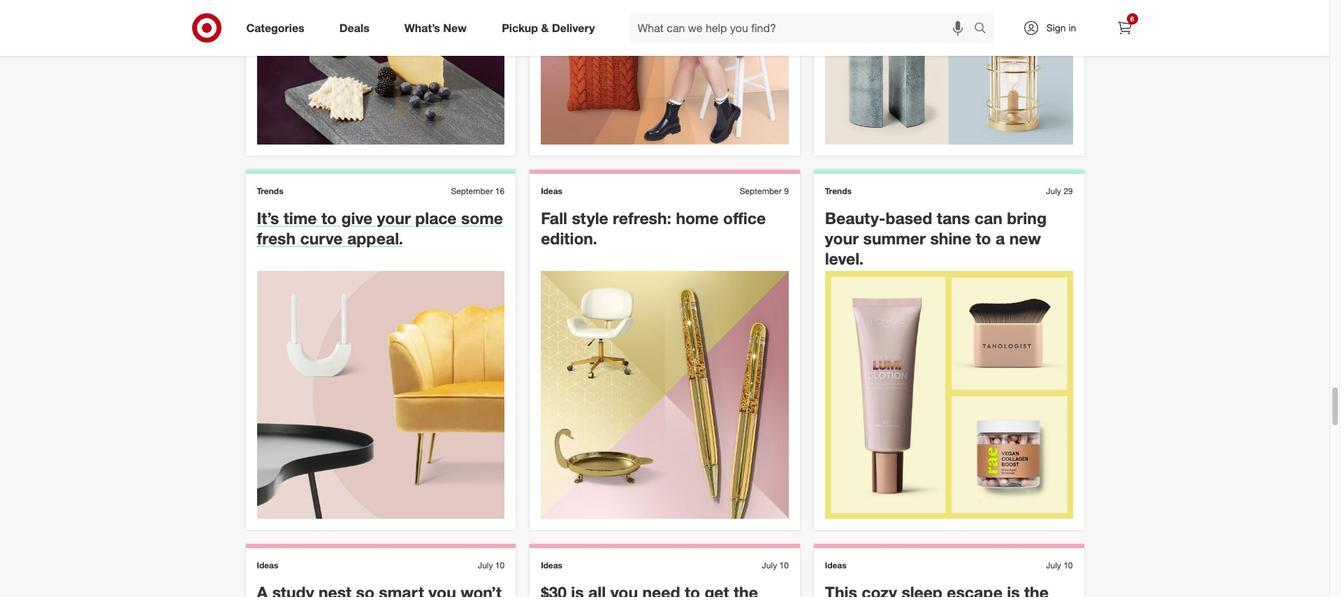 Task type: describe. For each thing, give the bounding box(es) containing it.
1 july 10 from the left
[[478, 561, 505, 571]]

a
[[996, 229, 1005, 248]]

to inside the it's time to give your place some fresh curve appeal.
[[322, 208, 337, 228]]

must-read page-turners that are hitting the big screen. image
[[825, 0, 1073, 145]]

new
[[1010, 229, 1042, 248]]

tans
[[937, 208, 971, 228]]

summer
[[864, 229, 926, 248]]

it's time to give your place some fresh curve appeal.
[[257, 208, 503, 248]]

curve
[[300, 229, 343, 248]]

level.
[[825, 249, 864, 268]]

style
[[572, 208, 609, 228]]

deals link
[[328, 13, 387, 43]]

1 10 from the left
[[496, 561, 505, 571]]

office
[[724, 208, 766, 228]]

style fall's favorite color: burnt orange. image
[[541, 0, 789, 145]]

6
[[1131, 15, 1135, 23]]

pickup & delivery link
[[490, 13, 613, 43]]

deals
[[340, 21, 370, 35]]

fall style refresh: home office edition.
[[541, 208, 766, 248]]

ideas for adding some scary to any party you're hosting. image
[[257, 0, 505, 145]]

time
[[284, 208, 317, 228]]

based
[[886, 208, 933, 228]]

sign in
[[1047, 22, 1077, 34]]

beauty-
[[825, 208, 886, 228]]

16
[[496, 186, 505, 196]]

give
[[341, 208, 373, 228]]

september 9
[[740, 186, 789, 196]]

3 10 from the left
[[1064, 561, 1073, 571]]

september 16
[[451, 186, 505, 196]]

bring
[[1008, 208, 1047, 228]]

categories
[[246, 21, 305, 35]]

&
[[541, 21, 549, 35]]

september for fall style refresh: home office edition.
[[740, 186, 782, 196]]

fresh
[[257, 229, 296, 248]]

shine
[[931, 229, 972, 248]]

sign in link
[[1011, 13, 1099, 43]]

29
[[1064, 186, 1073, 196]]

trends for beauty-
[[825, 186, 852, 196]]

search
[[968, 22, 1001, 36]]



Task type: locate. For each thing, give the bounding box(es) containing it.
july
[[1047, 186, 1062, 196], [478, 561, 493, 571], [762, 561, 777, 571], [1047, 561, 1062, 571]]

it's
[[257, 208, 279, 228]]

can
[[975, 208, 1003, 228]]

2 horizontal spatial 10
[[1064, 561, 1073, 571]]

your up appeal.
[[377, 208, 411, 228]]

beauty-based tans can bring your summer shine to a new level. image
[[825, 272, 1073, 519]]

sign
[[1047, 22, 1066, 34]]

1 horizontal spatial september
[[740, 186, 782, 196]]

some
[[461, 208, 503, 228]]

What can we help you find? suggestions appear below search field
[[630, 13, 978, 43]]

to left a
[[976, 229, 992, 248]]

1 september from the left
[[451, 186, 493, 196]]

what's
[[405, 21, 440, 35]]

2 10 from the left
[[780, 561, 789, 571]]

home
[[676, 208, 719, 228]]

pickup & delivery
[[502, 21, 595, 35]]

2 trends from the left
[[825, 186, 852, 196]]

july 10
[[478, 561, 505, 571], [762, 561, 789, 571], [1047, 561, 1073, 571]]

1 horizontal spatial 10
[[780, 561, 789, 571]]

what's new link
[[393, 13, 485, 43]]

0 horizontal spatial to
[[322, 208, 337, 228]]

new
[[443, 21, 467, 35]]

your
[[377, 208, 411, 228], [825, 229, 859, 248]]

1 horizontal spatial trends
[[825, 186, 852, 196]]

in
[[1069, 22, 1077, 34]]

july 29
[[1047, 186, 1073, 196]]

beauty-based tans can bring your summer shine to a new level.
[[825, 208, 1047, 268]]

1 horizontal spatial july 10
[[762, 561, 789, 571]]

trends up beauty-
[[825, 186, 852, 196]]

3 july 10 from the left
[[1047, 561, 1073, 571]]

place
[[415, 208, 457, 228]]

9
[[784, 186, 789, 196]]

0 horizontal spatial july 10
[[478, 561, 505, 571]]

september left 9
[[740, 186, 782, 196]]

1 horizontal spatial to
[[976, 229, 992, 248]]

trends for it's
[[257, 186, 284, 196]]

ideas
[[541, 186, 563, 196], [257, 561, 278, 571], [541, 561, 563, 571], [825, 561, 847, 571]]

your inside the it's time to give your place some fresh curve appeal.
[[377, 208, 411, 228]]

trends up the it's
[[257, 186, 284, 196]]

what's new
[[405, 21, 467, 35]]

10
[[496, 561, 505, 571], [780, 561, 789, 571], [1064, 561, 1073, 571]]

0 horizontal spatial september
[[451, 186, 493, 196]]

pickup
[[502, 21, 538, 35]]

refresh:
[[613, 208, 672, 228]]

trends
[[257, 186, 284, 196], [825, 186, 852, 196]]

search button
[[968, 13, 1001, 46]]

delivery
[[552, 21, 595, 35]]

2 july 10 from the left
[[762, 561, 789, 571]]

fall style refresh: home office edition. image
[[541, 272, 789, 519]]

0 horizontal spatial trends
[[257, 186, 284, 196]]

september left 16
[[451, 186, 493, 196]]

1 trends from the left
[[257, 186, 284, 196]]

september for it's time to give your place some fresh curve appeal.
[[451, 186, 493, 196]]

6 link
[[1110, 13, 1141, 43]]

2 horizontal spatial july 10
[[1047, 561, 1073, 571]]

to up curve
[[322, 208, 337, 228]]

september
[[451, 186, 493, 196], [740, 186, 782, 196]]

0 horizontal spatial 10
[[496, 561, 505, 571]]

it's time to give your place some fresh curve appeal. image
[[257, 272, 505, 519]]

categories link
[[235, 13, 322, 43]]

your inside beauty-based tans can bring your summer shine to a new level.
[[825, 229, 859, 248]]

appeal.
[[347, 229, 403, 248]]

2 september from the left
[[740, 186, 782, 196]]

0 horizontal spatial your
[[377, 208, 411, 228]]

to inside beauty-based tans can bring your summer shine to a new level.
[[976, 229, 992, 248]]

fall
[[541, 208, 568, 228]]

to
[[322, 208, 337, 228], [976, 229, 992, 248]]

1 horizontal spatial your
[[825, 229, 859, 248]]

your up level.
[[825, 229, 859, 248]]

edition.
[[541, 229, 598, 248]]



Task type: vqa. For each thing, say whether or not it's contained in the screenshot.
"Native Limited Edition Candy Cane Moisturizing Shampoo - Christmas - 16.5 fl oz"
no



